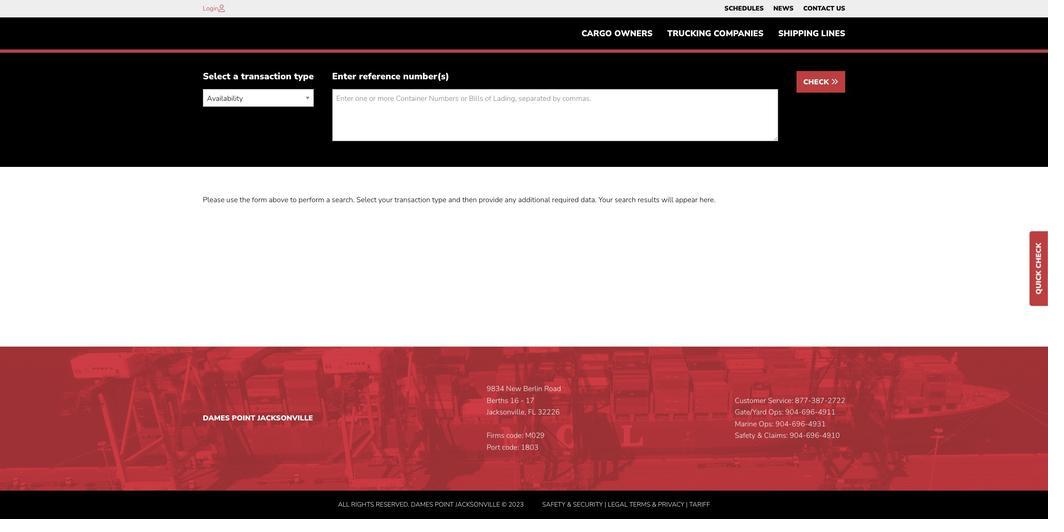 Task type: locate. For each thing, give the bounding box(es) containing it.
news
[[774, 4, 794, 13]]

login link
[[203, 4, 219, 13]]

1 vertical spatial dames
[[411, 501, 433, 509]]

0 vertical spatial select
[[203, 70, 231, 83]]

a
[[233, 70, 238, 83], [326, 195, 330, 205]]

0 vertical spatial safety
[[735, 431, 756, 441]]

ops: up "claims:"
[[759, 420, 774, 430]]

1 vertical spatial select
[[357, 195, 377, 205]]

customer
[[735, 396, 767, 406]]

1 vertical spatial point
[[435, 501, 454, 509]]

type left the "enter"
[[294, 70, 314, 83]]

0 vertical spatial check
[[804, 77, 831, 87]]

menu bar down "schedules" link
[[574, 24, 853, 43]]

904- up "claims:"
[[776, 420, 792, 430]]

904- down '877-'
[[786, 408, 802, 418]]

quick
[[1034, 271, 1044, 295]]

security
[[573, 501, 603, 509]]

tariff
[[690, 501, 710, 509]]

1 vertical spatial type
[[432, 195, 447, 205]]

point
[[232, 414, 255, 424], [435, 501, 454, 509]]

transaction
[[241, 70, 292, 83], [395, 195, 430, 205]]

387-
[[812, 396, 828, 406]]

your
[[379, 195, 393, 205]]

news link
[[774, 2, 794, 15]]

trucking
[[668, 28, 712, 39]]

footer
[[0, 347, 1049, 520]]

& left "claims:"
[[758, 431, 763, 441]]

provide
[[479, 195, 503, 205]]

code: right the port
[[502, 443, 519, 453]]

check inside button
[[804, 77, 831, 87]]

1 horizontal spatial transaction
[[395, 195, 430, 205]]

9834 new berlin road berths 16 - 17 jacksonville, fl 32226
[[487, 384, 561, 418]]

menu bar up shipping
[[720, 2, 850, 15]]

shipping lines
[[779, 28, 846, 39]]

type left and
[[432, 195, 447, 205]]

user image
[[219, 5, 225, 12]]

& inside customer service: 877-387-2722 gate/yard ops: 904-696-4911 marine ops: 904-696-4931 safety & claims: 904-696-4910
[[758, 431, 763, 441]]

owners
[[615, 28, 653, 39]]

safety & security | legal terms & privacy | tariff
[[542, 501, 710, 509]]

search.
[[332, 195, 355, 205]]

1 horizontal spatial dames
[[411, 501, 433, 509]]

1 vertical spatial 904-
[[776, 420, 792, 430]]

1 horizontal spatial safety
[[735, 431, 756, 441]]

877-
[[795, 396, 812, 406]]

| left tariff
[[686, 501, 688, 509]]

1 horizontal spatial jacksonville
[[456, 501, 500, 509]]

type
[[294, 70, 314, 83], [432, 195, 447, 205]]

1 vertical spatial menu bar
[[574, 24, 853, 43]]

trucking companies
[[668, 28, 764, 39]]

safety
[[735, 431, 756, 441], [542, 501, 566, 509]]

0 horizontal spatial &
[[567, 501, 572, 509]]

form
[[252, 195, 267, 205]]

| left legal
[[605, 501, 607, 509]]

&
[[758, 431, 763, 441], [567, 501, 572, 509], [652, 501, 657, 509]]

0 vertical spatial 696-
[[802, 408, 818, 418]]

0 horizontal spatial select
[[203, 70, 231, 83]]

16
[[510, 396, 519, 406]]

safety left security
[[542, 501, 566, 509]]

ops: down service:
[[769, 408, 784, 418]]

1 | from the left
[[605, 501, 607, 509]]

0 horizontal spatial dames
[[203, 414, 230, 424]]

1803
[[521, 443, 539, 453]]

0 vertical spatial type
[[294, 70, 314, 83]]

0 vertical spatial jacksonville
[[258, 414, 313, 424]]

& left security
[[567, 501, 572, 509]]

please use the form above to perform a search. select your transaction type and then provide any additional required data. your search results will appear here.
[[203, 195, 716, 205]]

1 horizontal spatial point
[[435, 501, 454, 509]]

2 vertical spatial 696-
[[806, 431, 823, 441]]

menu bar containing cargo owners
[[574, 24, 853, 43]]

1 vertical spatial code:
[[502, 443, 519, 453]]

|
[[605, 501, 607, 509], [686, 501, 688, 509]]

904- right "claims:"
[[790, 431, 806, 441]]

claims:
[[764, 431, 788, 441]]

0 horizontal spatial |
[[605, 501, 607, 509]]

code: up '1803'
[[507, 431, 524, 441]]

2722
[[828, 396, 846, 406]]

1 horizontal spatial select
[[357, 195, 377, 205]]

enter
[[332, 70, 356, 83]]

jacksonville
[[258, 414, 313, 424], [456, 501, 500, 509]]

ops:
[[769, 408, 784, 418], [759, 420, 774, 430]]

32226
[[538, 408, 560, 418]]

select a transaction type
[[203, 70, 314, 83]]

legal terms & privacy link
[[608, 501, 685, 509]]

4931
[[809, 420, 826, 430]]

1 vertical spatial a
[[326, 195, 330, 205]]

angle double right image
[[831, 78, 839, 86]]

904-
[[786, 408, 802, 418], [776, 420, 792, 430], [790, 431, 806, 441]]

696-
[[802, 408, 818, 418], [792, 420, 809, 430], [806, 431, 823, 441]]

1 vertical spatial jacksonville
[[456, 501, 500, 509]]

1 horizontal spatial check
[[1034, 243, 1044, 269]]

0 horizontal spatial a
[[233, 70, 238, 83]]

terms
[[630, 501, 651, 509]]

berths
[[487, 396, 508, 406]]

dames
[[203, 414, 230, 424], [411, 501, 433, 509]]

check
[[804, 77, 831, 87], [1034, 243, 1044, 269]]

& right terms
[[652, 501, 657, 509]]

1 horizontal spatial &
[[652, 501, 657, 509]]

marine
[[735, 420, 757, 430]]

above
[[269, 195, 289, 205]]

0 horizontal spatial point
[[232, 414, 255, 424]]

1 vertical spatial check
[[1034, 243, 1044, 269]]

safety down marine
[[735, 431, 756, 441]]

17
[[526, 396, 535, 406]]

4911
[[818, 408, 836, 418]]

0 vertical spatial a
[[233, 70, 238, 83]]

4910
[[823, 431, 840, 441]]

here.
[[700, 195, 716, 205]]

service:
[[768, 396, 794, 406]]

2023
[[509, 501, 524, 509]]

safety inside customer service: 877-387-2722 gate/yard ops: 904-696-4911 marine ops: 904-696-4931 safety & claims: 904-696-4910
[[735, 431, 756, 441]]

will
[[662, 195, 674, 205]]

contact us link
[[804, 2, 846, 15]]

1 vertical spatial safety
[[542, 501, 566, 509]]

new
[[506, 384, 522, 394]]

0 vertical spatial point
[[232, 414, 255, 424]]

0 vertical spatial menu bar
[[720, 2, 850, 15]]

select
[[203, 70, 231, 83], [357, 195, 377, 205]]

search
[[615, 195, 636, 205]]

0 horizontal spatial check
[[804, 77, 831, 87]]

code:
[[507, 431, 524, 441], [502, 443, 519, 453]]

number(s)
[[403, 70, 450, 83]]

1 horizontal spatial |
[[686, 501, 688, 509]]

1 vertical spatial transaction
[[395, 195, 430, 205]]

0 vertical spatial transaction
[[241, 70, 292, 83]]

2 horizontal spatial &
[[758, 431, 763, 441]]

menu bar
[[720, 2, 850, 15], [574, 24, 853, 43]]

2 vertical spatial 904-
[[790, 431, 806, 441]]



Task type: describe. For each thing, give the bounding box(es) containing it.
1 horizontal spatial type
[[432, 195, 447, 205]]

check button
[[797, 71, 846, 93]]

enter reference number(s)
[[332, 70, 450, 83]]

9834
[[487, 384, 504, 394]]

schedules link
[[725, 2, 764, 15]]

any
[[505, 195, 517, 205]]

shipping lines link
[[771, 24, 853, 43]]

trucking companies link
[[660, 24, 771, 43]]

firms code:  m029 port code:  1803
[[487, 431, 545, 453]]

additional
[[518, 195, 550, 205]]

0 vertical spatial 904-
[[786, 408, 802, 418]]

results
[[638, 195, 660, 205]]

jacksonville,
[[487, 408, 526, 418]]

login
[[203, 4, 219, 13]]

2 | from the left
[[686, 501, 688, 509]]

menu bar containing schedules
[[720, 2, 850, 15]]

berlin
[[524, 384, 543, 394]]

0 horizontal spatial safety
[[542, 501, 566, 509]]

0 vertical spatial dames
[[203, 414, 230, 424]]

1 horizontal spatial a
[[326, 195, 330, 205]]

0 vertical spatial code:
[[507, 431, 524, 441]]

quick check
[[1034, 243, 1044, 295]]

tariff link
[[690, 501, 710, 509]]

data.
[[581, 195, 597, 205]]

firms
[[487, 431, 505, 441]]

contact us
[[804, 4, 846, 13]]

your
[[599, 195, 613, 205]]

©
[[502, 501, 507, 509]]

to
[[290, 195, 297, 205]]

dames point jacksonville
[[203, 414, 313, 424]]

0 vertical spatial ops:
[[769, 408, 784, 418]]

road
[[545, 384, 561, 394]]

privacy
[[658, 501, 685, 509]]

perform
[[299, 195, 324, 205]]

Enter reference number(s) text field
[[332, 89, 778, 142]]

0 horizontal spatial type
[[294, 70, 314, 83]]

safety & security link
[[542, 501, 603, 509]]

schedules
[[725, 4, 764, 13]]

gate/yard
[[735, 408, 767, 418]]

all rights reserved. dames point jacksonville © 2023
[[338, 501, 524, 509]]

cargo
[[582, 28, 612, 39]]

companies
[[714, 28, 764, 39]]

contact
[[804, 4, 835, 13]]

m029
[[525, 431, 545, 441]]

customer service: 877-387-2722 gate/yard ops: 904-696-4911 marine ops: 904-696-4931 safety & claims: 904-696-4910
[[735, 396, 846, 441]]

shipping
[[779, 28, 819, 39]]

please
[[203, 195, 225, 205]]

1 vertical spatial ops:
[[759, 420, 774, 430]]

fl
[[528, 408, 536, 418]]

reference
[[359, 70, 401, 83]]

legal
[[608, 501, 628, 509]]

reserved.
[[376, 501, 410, 509]]

0 horizontal spatial jacksonville
[[258, 414, 313, 424]]

lines
[[822, 28, 846, 39]]

the
[[240, 195, 250, 205]]

cargo owners
[[582, 28, 653, 39]]

1 vertical spatial 696-
[[792, 420, 809, 430]]

port
[[487, 443, 500, 453]]

rights
[[351, 501, 374, 509]]

appear
[[676, 195, 698, 205]]

quick check link
[[1030, 232, 1049, 306]]

required
[[552, 195, 579, 205]]

use
[[227, 195, 238, 205]]

0 horizontal spatial transaction
[[241, 70, 292, 83]]

-
[[521, 396, 524, 406]]

us
[[837, 4, 846, 13]]

then
[[463, 195, 477, 205]]

and
[[449, 195, 461, 205]]

footer containing 9834 new berlin road
[[0, 347, 1049, 520]]

cargo owners link
[[574, 24, 660, 43]]

all
[[338, 501, 350, 509]]



Task type: vqa. For each thing, say whether or not it's contained in the screenshot.
bars Icon on the top of the page
no



